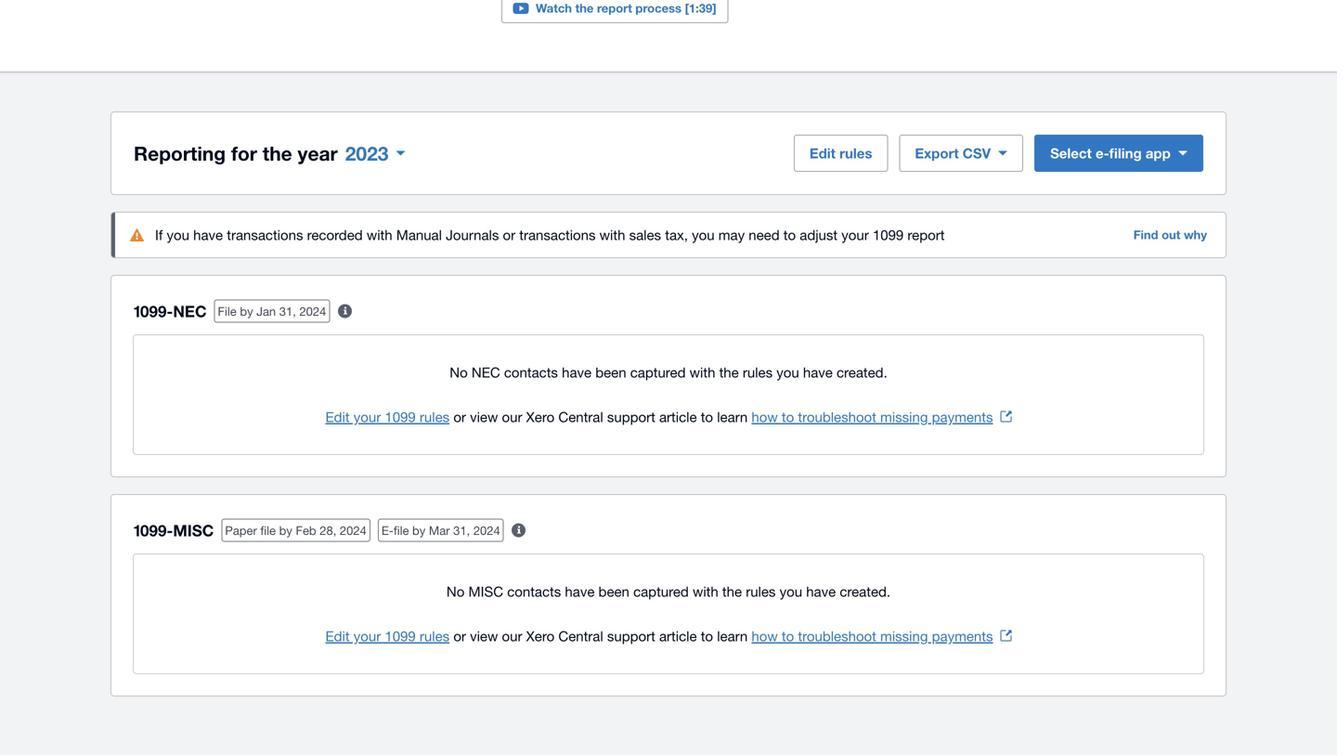 Task type: describe. For each thing, give the bounding box(es) containing it.
0 vertical spatial 31,
[[279, 304, 296, 319]]

2023
[[345, 142, 389, 165]]

find out why button
[[1123, 220, 1219, 250]]

by for e-
[[413, 524, 426, 538]]

your for 1099-misc
[[354, 628, 381, 644]]

paper file by feb 28, 2024
[[225, 524, 367, 538]]

watch the report process [1:39] button
[[502, 0, 729, 23]]

view for 1099-misc
[[470, 628, 498, 644]]

our for nec
[[502, 409, 523, 425]]

misc for 1099-
[[173, 521, 214, 540]]

watch
[[536, 1, 572, 15]]

may
[[719, 227, 745, 243]]

1099 for misc
[[385, 628, 416, 644]]

learn for nec
[[717, 409, 748, 425]]

28,
[[320, 524, 337, 538]]

your for 1099-nec
[[354, 409, 381, 425]]

payments for misc
[[932, 628, 994, 644]]

payments for nec
[[932, 409, 994, 425]]

nec for 1099-
[[173, 302, 207, 321]]

why
[[1185, 228, 1208, 242]]

troubleshoot for 1099-nec
[[799, 409, 877, 425]]

filing
[[1110, 145, 1142, 162]]

missing for 1099-misc
[[881, 628, 929, 644]]

how to troubleshoot missing payments link for 1099-misc
[[752, 628, 1012, 644]]

no misc contacts have been captured with the rules you have created.
[[447, 583, 891, 600]]

been for 1099-misc
[[599, 583, 630, 600]]

jan
[[257, 304, 276, 319]]

reporting
[[134, 142, 226, 165]]

0 vertical spatial 1099
[[873, 227, 904, 243]]

select
[[1051, 145, 1092, 162]]

1099- for misc
[[134, 521, 173, 540]]

sales
[[630, 227, 662, 243]]

captured for 1099-misc
[[634, 583, 689, 600]]

if
[[155, 227, 163, 243]]

how for 1099-nec
[[752, 409, 778, 425]]

e-
[[382, 524, 394, 538]]

report inside button
[[597, 1, 633, 15]]

main content containing reporting for the year
[[0, 0, 1338, 737]]

edit your 1099 rules link for 1099-misc
[[326, 628, 450, 644]]

or for misc
[[454, 628, 466, 644]]

process
[[636, 1, 682, 15]]

edit for nec
[[326, 409, 350, 425]]

no nec contacts have been captured with the rules you have created.
[[450, 364, 888, 380]]

learn for misc
[[717, 628, 748, 644]]

contacts for 1099-nec
[[504, 364, 558, 380]]

created. for 1099-nec
[[837, 364, 888, 380]]

select e-filing app button
[[1035, 135, 1204, 172]]

edit rules
[[810, 145, 873, 162]]

1 vertical spatial 31,
[[454, 524, 470, 538]]

1 horizontal spatial report
[[908, 227, 945, 243]]

support for nec
[[608, 409, 656, 425]]

export csv button
[[900, 135, 1024, 172]]

by for paper
[[279, 524, 293, 538]]

0 vertical spatial or
[[503, 227, 516, 243]]

export csv
[[916, 145, 991, 162]]

feb
[[296, 524, 316, 538]]

contacts for 1099-misc
[[507, 583, 561, 600]]

recorded
[[307, 227, 363, 243]]

no for 1099-nec
[[450, 364, 468, 380]]

edit rules button
[[794, 135, 889, 172]]

our for misc
[[502, 628, 523, 644]]

edit your 1099 rules link for 1099-nec
[[326, 409, 450, 425]]

for
[[231, 142, 257, 165]]

warning icon image
[[130, 229, 144, 242]]

rules inside button
[[840, 145, 873, 162]]

xero for misc
[[526, 628, 555, 644]]



Task type: locate. For each thing, give the bounding box(es) containing it.
payments
[[932, 409, 994, 425], [932, 628, 994, 644]]

0 vertical spatial article
[[660, 409, 697, 425]]

journals
[[446, 227, 499, 243]]

2 learn from the top
[[717, 628, 748, 644]]

the
[[576, 1, 594, 15], [263, 142, 292, 165], [720, 364, 739, 380], [723, 583, 742, 600]]

misc for no
[[469, 583, 504, 600]]

2 xero from the top
[[526, 628, 555, 644]]

file for paper
[[261, 524, 276, 538]]

by left feb
[[279, 524, 293, 538]]

0 horizontal spatial report
[[597, 1, 633, 15]]

1099- for nec
[[134, 302, 173, 321]]

0 vertical spatial missing
[[881, 409, 929, 425]]

1 vertical spatial support
[[608, 628, 656, 644]]

1 vertical spatial edit your 1099 rules or view our xero central support article to learn how to troubleshoot missing payments
[[326, 628, 994, 644]]

1 horizontal spatial by
[[279, 524, 293, 538]]

0 horizontal spatial misc
[[173, 521, 214, 540]]

captured for 1099-nec
[[631, 364, 686, 380]]

0 horizontal spatial 2024
[[300, 304, 326, 319]]

article for 1099-nec
[[660, 409, 697, 425]]

csv
[[963, 145, 991, 162]]

created.
[[837, 364, 888, 380], [840, 583, 891, 600]]

support for misc
[[608, 628, 656, 644]]

edit
[[810, 145, 836, 162], [326, 409, 350, 425], [326, 628, 350, 644]]

0 vertical spatial edit
[[810, 145, 836, 162]]

by
[[240, 304, 253, 319], [279, 524, 293, 538], [413, 524, 426, 538]]

file
[[261, 524, 276, 538], [394, 524, 409, 538]]

1 how from the top
[[752, 409, 778, 425]]

e-
[[1096, 145, 1110, 162]]

find
[[1134, 228, 1159, 242]]

0 vertical spatial nec
[[173, 302, 207, 321]]

1 horizontal spatial nec
[[472, 364, 501, 380]]

1 vertical spatial or
[[454, 409, 466, 425]]

1 horizontal spatial file
[[394, 524, 409, 538]]

no for 1099-misc
[[447, 583, 465, 600]]

1 vertical spatial edit
[[326, 409, 350, 425]]

0 vertical spatial created.
[[837, 364, 888, 380]]

2 vertical spatial or
[[454, 628, 466, 644]]

2 1099- from the top
[[134, 521, 173, 540]]

2 troubleshoot from the top
[[799, 628, 877, 644]]

2 vertical spatial 1099
[[385, 628, 416, 644]]

0 vertical spatial how to troubleshoot missing payments link
[[752, 409, 1012, 425]]

1 file from the left
[[261, 524, 276, 538]]

0 vertical spatial how
[[752, 409, 778, 425]]

0 vertical spatial view
[[470, 409, 498, 425]]

no
[[450, 364, 468, 380], [447, 583, 465, 600]]

by left mar on the bottom
[[413, 524, 426, 538]]

0 vertical spatial misc
[[173, 521, 214, 540]]

2 payments from the top
[[932, 628, 994, 644]]

1 vertical spatial how to troubleshoot missing payments link
[[752, 628, 1012, 644]]

year
[[298, 142, 338, 165]]

learn
[[717, 409, 748, 425], [717, 628, 748, 644]]

0 horizontal spatial 31,
[[279, 304, 296, 319]]

0 vertical spatial support
[[608, 409, 656, 425]]

how for 1099-misc
[[752, 628, 778, 644]]

1099-nec
[[134, 302, 207, 321]]

view
[[470, 409, 498, 425], [470, 628, 498, 644]]

2 our from the top
[[502, 628, 523, 644]]

the inside button
[[576, 1, 594, 15]]

1 vertical spatial how
[[752, 628, 778, 644]]

1 article from the top
[[660, 409, 697, 425]]

how
[[752, 409, 778, 425], [752, 628, 778, 644]]

[1:39]
[[685, 1, 717, 15]]

edit your 1099 rules or view our xero central support article to learn how to troubleshoot missing payments down no nec contacts have been captured with the rules you have created.
[[326, 409, 994, 425]]

1 vertical spatial central
[[559, 628, 604, 644]]

0 vertical spatial been
[[596, 364, 627, 380]]

1 vertical spatial report
[[908, 227, 945, 243]]

2024
[[300, 304, 326, 319], [340, 524, 367, 538], [474, 524, 501, 538]]

report left process
[[597, 1, 633, 15]]

1099- left file
[[134, 302, 173, 321]]

xero
[[526, 409, 555, 425], [526, 628, 555, 644]]

1099-
[[134, 302, 173, 321], [134, 521, 173, 540]]

0 vertical spatial your
[[842, 227, 869, 243]]

1 vertical spatial article
[[660, 628, 697, 644]]

0 vertical spatial our
[[502, 409, 523, 425]]

2 horizontal spatial 2024
[[474, 524, 501, 538]]

1 troubleshoot from the top
[[799, 409, 877, 425]]

1099-misc
[[134, 521, 214, 540]]

31, right mar on the bottom
[[454, 524, 470, 538]]

xero for nec
[[526, 409, 555, 425]]

captured
[[631, 364, 686, 380], [634, 583, 689, 600]]

1 vertical spatial troubleshoot
[[799, 628, 877, 644]]

main content
[[0, 0, 1338, 737]]

0 vertical spatial learn
[[717, 409, 748, 425]]

2 edit your 1099 rules or view our xero central support article to learn how to troubleshoot missing payments from the top
[[326, 628, 994, 644]]

how to troubleshoot missing payments link for 1099-nec
[[752, 409, 1012, 425]]

0 horizontal spatial file
[[261, 524, 276, 538]]

1 vertical spatial 1099-
[[134, 521, 173, 540]]

edit your 1099 rules or view our xero central support article to learn how to troubleshoot missing payments for 1099-nec
[[326, 409, 994, 425]]

app
[[1146, 145, 1171, 162]]

transactions left recorded
[[227, 227, 303, 243]]

2 missing from the top
[[881, 628, 929, 644]]

misc left paper
[[173, 521, 214, 540]]

edit inside edit rules button
[[810, 145, 836, 162]]

1 horizontal spatial misc
[[469, 583, 504, 600]]

missing for 1099-nec
[[881, 409, 929, 425]]

2024 for paper file by
[[340, 524, 367, 538]]

2 transactions from the left
[[520, 227, 596, 243]]

2024 for e-file by
[[474, 524, 501, 538]]

2 how from the top
[[752, 628, 778, 644]]

1 vertical spatial 1099
[[385, 409, 416, 425]]

2 support from the top
[[608, 628, 656, 644]]

central for 1099-misc
[[559, 628, 604, 644]]

2023 button
[[338, 135, 413, 172]]

been for 1099-nec
[[596, 364, 627, 380]]

1 vertical spatial been
[[599, 583, 630, 600]]

2024 right jan
[[300, 304, 326, 319]]

file right paper
[[261, 524, 276, 538]]

0 vertical spatial troubleshoot
[[799, 409, 877, 425]]

rules
[[840, 145, 873, 162], [743, 364, 773, 380], [420, 409, 450, 425], [746, 583, 776, 600], [420, 628, 450, 644]]

1 vertical spatial nec
[[472, 364, 501, 380]]

article down no misc contacts have been captured with the rules you have created.
[[660, 628, 697, 644]]

0 vertical spatial report
[[597, 1, 633, 15]]

export
[[916, 145, 959, 162]]

article
[[660, 409, 697, 425], [660, 628, 697, 644]]

0 vertical spatial xero
[[526, 409, 555, 425]]

1 payments from the top
[[932, 409, 994, 425]]

with
[[367, 227, 393, 243], [600, 227, 626, 243], [690, 364, 716, 380], [693, 583, 719, 600]]

need
[[749, 227, 780, 243]]

adjust
[[800, 227, 838, 243]]

0 vertical spatial edit your 1099 rules link
[[326, 409, 450, 425]]

if you have transactions recorded with manual journals or transactions with sales tax, you may need to adjust your 1099 report
[[155, 227, 945, 243]]

1 xero from the top
[[526, 409, 555, 425]]

1 horizontal spatial 2024
[[340, 524, 367, 538]]

1099 for nec
[[385, 409, 416, 425]]

1 learn from the top
[[717, 409, 748, 425]]

2 vertical spatial edit
[[326, 628, 350, 644]]

or
[[503, 227, 516, 243], [454, 409, 466, 425], [454, 628, 466, 644]]

0 vertical spatial captured
[[631, 364, 686, 380]]

support down no nec contacts have been captured with the rules you have created.
[[608, 409, 656, 425]]

e-file by mar 31, 2024
[[382, 524, 501, 538]]

view for 1099-nec
[[470, 409, 498, 425]]

mar
[[429, 524, 450, 538]]

1 vertical spatial xero
[[526, 628, 555, 644]]

0 vertical spatial 1099-
[[134, 302, 173, 321]]

missing
[[881, 409, 929, 425], [881, 628, 929, 644]]

2024 right mar on the bottom
[[474, 524, 501, 538]]

2 view from the top
[[470, 628, 498, 644]]

or for nec
[[454, 409, 466, 425]]

1 vertical spatial contacts
[[507, 583, 561, 600]]

article for 1099-misc
[[660, 628, 697, 644]]

file by jan 31, 2024
[[218, 304, 326, 319]]

nec for no
[[472, 364, 501, 380]]

1 vertical spatial payments
[[932, 628, 994, 644]]

support down no misc contacts have been captured with the rules you have created.
[[608, 628, 656, 644]]

misc for miscellaneous image
[[501, 512, 538, 549]]

learn down no misc contacts have been captured with the rules you have created.
[[717, 628, 748, 644]]

manual
[[397, 227, 442, 243]]

contacts
[[504, 364, 558, 380], [507, 583, 561, 600]]

1 central from the top
[[559, 409, 604, 425]]

to
[[784, 227, 796, 243], [701, 409, 714, 425], [782, 409, 795, 425], [701, 628, 714, 644], [782, 628, 795, 644]]

you
[[167, 227, 189, 243], [692, 227, 715, 243], [777, 364, 800, 380], [780, 583, 803, 600]]

1 edit your 1099 rules link from the top
[[326, 409, 450, 425]]

0 horizontal spatial by
[[240, 304, 253, 319]]

1 horizontal spatial 31,
[[454, 524, 470, 538]]

find out why
[[1134, 228, 1208, 242]]

1 missing from the top
[[881, 409, 929, 425]]

troubleshoot
[[799, 409, 877, 425], [799, 628, 877, 644]]

nec
[[173, 302, 207, 321], [472, 364, 501, 380]]

1 1099- from the top
[[134, 302, 173, 321]]

your
[[842, 227, 869, 243], [354, 409, 381, 425], [354, 628, 381, 644]]

our
[[502, 409, 523, 425], [502, 628, 523, 644]]

2 vertical spatial your
[[354, 628, 381, 644]]

edit your 1099 rules or view our xero central support article to learn how to troubleshoot missing payments
[[326, 409, 994, 425], [326, 628, 994, 644]]

1 vertical spatial missing
[[881, 628, 929, 644]]

transactions right journals
[[520, 227, 596, 243]]

file left mar on the bottom
[[394, 524, 409, 538]]

2 how to troubleshoot missing payments link from the top
[[752, 628, 1012, 644]]

1 vertical spatial learn
[[717, 628, 748, 644]]

2 horizontal spatial by
[[413, 524, 426, 538]]

edit your 1099 rules link
[[326, 409, 450, 425], [326, 628, 450, 644]]

1 vertical spatial created.
[[840, 583, 891, 600]]

0 horizontal spatial nec
[[173, 302, 207, 321]]

troubleshoot for 1099-misc
[[799, 628, 877, 644]]

1099- left paper
[[134, 521, 173, 540]]

1 edit your 1099 rules or view our xero central support article to learn how to troubleshoot missing payments from the top
[[326, 409, 994, 425]]

created. for 1099-misc
[[840, 583, 891, 600]]

1 vertical spatial misc
[[469, 583, 504, 600]]

0 vertical spatial edit your 1099 rules or view our xero central support article to learn how to troubleshoot missing payments
[[326, 409, 994, 425]]

watch the report process [1:39]
[[536, 1, 717, 15]]

misc
[[173, 521, 214, 540], [469, 583, 504, 600]]

1 vertical spatial no
[[447, 583, 465, 600]]

report
[[597, 1, 633, 15], [908, 227, 945, 243]]

0 vertical spatial no
[[450, 364, 468, 380]]

31,
[[279, 304, 296, 319], [454, 524, 470, 538]]

tax,
[[665, 227, 688, 243]]

1 view from the top
[[470, 409, 498, 425]]

1 vertical spatial your
[[354, 409, 381, 425]]

0 vertical spatial payments
[[932, 409, 994, 425]]

been
[[596, 364, 627, 380], [599, 583, 630, 600]]

reporting for the year
[[134, 142, 338, 165]]

0 vertical spatial central
[[559, 409, 604, 425]]

edit your 1099 rules or view our xero central support article to learn how to troubleshoot missing payments down no misc contacts have been captured with the rules you have created.
[[326, 628, 994, 644]]

select e-filing app
[[1051, 145, 1171, 162]]

1 vertical spatial our
[[502, 628, 523, 644]]

article down no nec contacts have been captured with the rules you have created.
[[660, 409, 697, 425]]

2 central from the top
[[559, 628, 604, 644]]

central for 1099-nec
[[559, 409, 604, 425]]

transactions
[[227, 227, 303, 243], [520, 227, 596, 243]]

how to troubleshoot missing payments link
[[752, 409, 1012, 425], [752, 628, 1012, 644]]

1 vertical spatial captured
[[634, 583, 689, 600]]

1099
[[873, 227, 904, 243], [385, 409, 416, 425], [385, 628, 416, 644]]

2024 right the 28,
[[340, 524, 367, 538]]

1 vertical spatial edit your 1099 rules link
[[326, 628, 450, 644]]

1 transactions from the left
[[227, 227, 303, 243]]

2 edit your 1099 rules link from the top
[[326, 628, 450, 644]]

by right file
[[240, 304, 253, 319]]

2 article from the top
[[660, 628, 697, 644]]

0 vertical spatial contacts
[[504, 364, 558, 380]]

nec for nonemployee compensation image
[[326, 293, 364, 330]]

1 how to troubleshoot missing payments link from the top
[[752, 409, 1012, 425]]

report down export
[[908, 227, 945, 243]]

1 vertical spatial view
[[470, 628, 498, 644]]

file for e-
[[394, 524, 409, 538]]

out
[[1162, 228, 1181, 242]]

0 horizontal spatial transactions
[[227, 227, 303, 243]]

paper
[[225, 524, 257, 538]]

central
[[559, 409, 604, 425], [559, 628, 604, 644]]

edit your 1099 rules or view our xero central support article to learn how to troubleshoot missing payments for 1099-misc
[[326, 628, 994, 644]]

file
[[218, 304, 237, 319]]

learn down no nec contacts have been captured with the rules you have created.
[[717, 409, 748, 425]]

have
[[193, 227, 223, 243], [562, 364, 592, 380], [804, 364, 833, 380], [565, 583, 595, 600], [807, 583, 836, 600]]

misc down misc for miscellaneous icon
[[469, 583, 504, 600]]

support
[[608, 409, 656, 425], [608, 628, 656, 644]]

31, right jan
[[279, 304, 296, 319]]

1 support from the top
[[608, 409, 656, 425]]

edit for misc
[[326, 628, 350, 644]]

1 our from the top
[[502, 409, 523, 425]]

2 file from the left
[[394, 524, 409, 538]]

1 horizontal spatial transactions
[[520, 227, 596, 243]]



Task type: vqa. For each thing, say whether or not it's contained in the screenshot.
in
no



